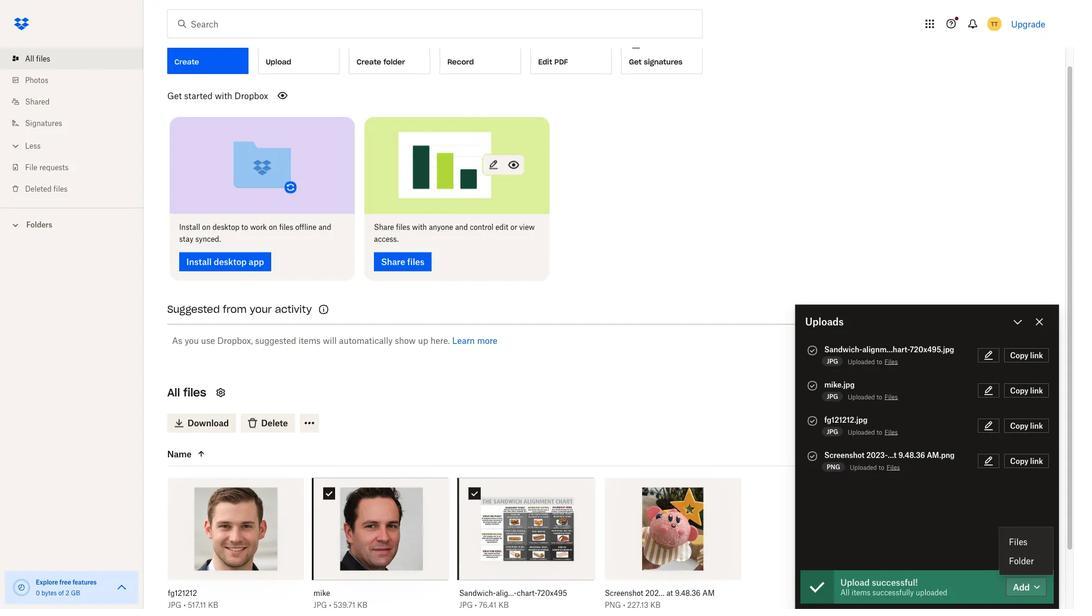 Task type: describe. For each thing, give the bounding box(es) containing it.
link for fg121212.jpg
[[1030, 422, 1043, 430]]

chart-
[[517, 589, 537, 598]]

of
[[58, 589, 64, 597]]

0 vertical spatial 2
[[959, 419, 964, 429]]

offline
[[295, 223, 317, 232]]

am.png
[[927, 451, 955, 460]]

sandwich- for alignm…hart-
[[825, 345, 863, 354]]

upgrade
[[1011, 19, 1046, 29]]

720x495
[[537, 589, 567, 598]]

successful!
[[872, 577, 918, 588]]

shared
[[25, 97, 50, 106]]

access.
[[374, 235, 399, 243]]

edit
[[496, 223, 509, 232]]

all files link
[[10, 48, 143, 69]]

from
[[223, 303, 247, 315]]

all inside the all files link
[[25, 54, 34, 63]]

here.
[[431, 336, 450, 346]]

menu containing files
[[1000, 528, 1053, 575]]

will
[[323, 336, 337, 346]]

fg121212
[[168, 589, 197, 598]]

folders
[[26, 220, 52, 229]]

edit
[[538, 57, 552, 66]]

sandwich-alig…-chart-720x495 button
[[459, 588, 569, 598]]

view
[[519, 223, 535, 232]]

files inside menu
[[1009, 537, 1028, 547]]

to inside install on desktop to work on files offline and stay synced.
[[241, 223, 248, 232]]

get started with dropbox
[[167, 90, 268, 100]]

file requests
[[25, 163, 69, 172]]

get for get started with dropbox
[[167, 90, 182, 100]]

uploaded for screenshot 2023-…t 9.48.36 am.png
[[850, 464, 877, 471]]

link for sandwich-alignm…hart-720x495.jpg
[[1030, 351, 1043, 360]]

work
[[250, 223, 267, 232]]

at
[[667, 589, 673, 598]]

am
[[703, 589, 715, 598]]

copy for screenshot 2023-…t 9.48.36 am.png
[[1010, 457, 1029, 466]]

jpg for mike.jpg
[[827, 393, 838, 400]]

2 on from the left
[[269, 223, 277, 232]]

1 on from the left
[[202, 223, 211, 232]]

all inside upload successful! all items successfully uploaded
[[841, 588, 850, 597]]

folder
[[384, 57, 405, 66]]

to for screenshot 2023-…t 9.48.36 am.png
[[879, 464, 884, 471]]

files for sandwich-alignm…hart-720x495.jpg
[[885, 358, 898, 366]]

edit pdf
[[538, 57, 568, 66]]

fg121212.jpg
[[825, 416, 868, 425]]

202…
[[645, 589, 665, 598]]

files link for mike.jpg
[[885, 392, 898, 403]]

sandwich-alignm…hart-720x495.jpg
[[825, 345, 954, 354]]

screenshot 202… at 9.48.36 am
[[605, 589, 715, 598]]

sandwich- for alig…-
[[459, 589, 496, 598]]

or
[[510, 223, 517, 232]]

files for screenshot 2023-…t 9.48.36 am.png
[[887, 464, 900, 471]]

anyone
[[429, 223, 453, 232]]

upload complete image
[[805, 379, 820, 393]]

suggested from your activity
[[167, 303, 312, 315]]

install
[[179, 223, 200, 232]]

shared link
[[10, 91, 143, 112]]

0 vertical spatial items
[[299, 336, 321, 346]]

features
[[73, 579, 97, 586]]

learn
[[452, 336, 475, 346]]

suggested
[[167, 303, 220, 315]]

share files with anyone and control edit or view access.
[[374, 223, 535, 243]]

automatically
[[339, 336, 393, 346]]

to for mike.jpg
[[877, 393, 882, 401]]

photos link
[[10, 69, 143, 91]]

file
[[25, 163, 37, 172]]

copy link button for sandwich-alignm…hart-720x495.jpg
[[1004, 348, 1049, 363]]

copy link for fg121212.jpg
[[1010, 422, 1043, 430]]

get for get signatures
[[629, 57, 642, 66]]

720x495.jpg
[[910, 345, 954, 354]]

link for mike.jpg
[[1030, 386, 1043, 395]]

signatures link
[[10, 112, 143, 134]]

files down 'you'
[[183, 386, 206, 399]]

uploaded to files for fg121212.jpg
[[848, 429, 898, 436]]

jpg for sandwich-alignm…hart-720x495.jpg
[[827, 358, 838, 365]]

less
[[25, 141, 41, 150]]

quota usage element
[[12, 578, 31, 597]]

link for screenshot 2023-…t 9.48.36 am.png
[[1030, 457, 1043, 466]]

successfully
[[873, 588, 914, 597]]

1 vertical spatial all files
[[167, 386, 206, 399]]

1 vertical spatial all
[[167, 386, 180, 399]]

upload complete status
[[801, 571, 834, 606]]

2 selected
[[959, 419, 1001, 429]]

and inside share files with anyone and control edit or view access.
[[455, 223, 468, 232]]

alig…-
[[496, 589, 517, 598]]

mike button
[[314, 588, 423, 598]]

screenshot for screenshot 2023-…t 9.48.36 am.png
[[825, 451, 865, 460]]

stay
[[179, 235, 193, 243]]

png
[[827, 463, 840, 471]]

2023-
[[866, 451, 888, 460]]

record button
[[440, 28, 521, 74]]

explore
[[36, 579, 58, 586]]

name
[[167, 449, 192, 459]]

deleted files link
[[10, 178, 143, 200]]

mike
[[314, 589, 330, 598]]

pdf
[[555, 57, 568, 66]]

as you use dropbox, suggested items will automatically show up here. learn more
[[172, 336, 498, 346]]

uploaded for mike.jpg
[[848, 393, 875, 401]]

share
[[374, 223, 394, 232]]



Task type: vqa. For each thing, say whether or not it's contained in the screenshot.
Copy
yes



Task type: locate. For each thing, give the bounding box(es) containing it.
deleted
[[25, 184, 52, 193]]

less image
[[10, 140, 22, 152]]

3 upload complete image from the top
[[805, 449, 820, 464]]

0 horizontal spatial sandwich-
[[459, 589, 496, 598]]

folders button
[[0, 216, 143, 233]]

1 horizontal spatial all
[[167, 386, 180, 399]]

uploaded down fg121212.jpg
[[848, 429, 875, 436]]

sandwich-
[[825, 345, 863, 354], [459, 589, 496, 598]]

copy link button for fg121212.jpg
[[1004, 419, 1049, 433]]

uploaded for fg121212.jpg
[[848, 429, 875, 436]]

1 jpg from the top
[[827, 358, 838, 365]]

upload complete image for fg121212.jpg
[[805, 414, 820, 428]]

all files down 'you'
[[167, 386, 206, 399]]

file requests link
[[10, 157, 143, 178]]

learn more link
[[452, 336, 498, 346]]

file, mike.jpg row
[[314, 478, 450, 609]]

0 horizontal spatial 9.48.36
[[675, 589, 701, 598]]

0 horizontal spatial and
[[319, 223, 331, 232]]

uploaded to files up 2023-
[[848, 429, 898, 436]]

1 vertical spatial 2
[[66, 589, 69, 597]]

1 link from the top
[[1030, 351, 1043, 360]]

screenshot for screenshot 202… at 9.48.36 am
[[605, 589, 643, 598]]

use
[[201, 336, 215, 346]]

0 horizontal spatial all files
[[25, 54, 50, 63]]

get signatures
[[629, 57, 683, 66]]

2 right of
[[66, 589, 69, 597]]

files right share
[[396, 223, 410, 232]]

menu
[[1000, 528, 1053, 575]]

files inside list item
[[36, 54, 50, 63]]

dropbox,
[[217, 336, 253, 346]]

copy link button for mike.jpg
[[1004, 384, 1049, 398]]

to for sandwich-alignm…hart-720x495.jpg
[[877, 358, 882, 366]]

on right work
[[269, 223, 277, 232]]

signatures
[[644, 57, 683, 66]]

2 vertical spatial all
[[841, 588, 850, 597]]

files for fg121212.jpg
[[885, 429, 898, 436]]

upload complete image for screenshot 2023-…t 9.48.36 am.png
[[805, 449, 820, 464]]

get
[[629, 57, 642, 66], [167, 90, 182, 100]]

uploads alert
[[795, 305, 1059, 609]]

1 horizontal spatial 9.48.36
[[899, 451, 925, 460]]

4 copy link button from the top
[[1004, 454, 1049, 468]]

0 vertical spatial get
[[629, 57, 642, 66]]

all files inside list item
[[25, 54, 50, 63]]

gb
[[71, 589, 80, 597]]

2 inside the explore free features 0 bytes of 2 gb
[[66, 589, 69, 597]]

photos
[[25, 76, 48, 85]]

with left anyone
[[412, 223, 427, 232]]

2 copy link button from the top
[[1004, 384, 1049, 398]]

control
[[470, 223, 494, 232]]

3 copy link button from the top
[[1004, 419, 1049, 433]]

0
[[36, 589, 40, 597]]

fg121212 button
[[168, 588, 278, 598]]

2 link from the top
[[1030, 386, 1043, 395]]

on
[[202, 223, 211, 232], [269, 223, 277, 232]]

more
[[477, 336, 498, 346]]

1 horizontal spatial screenshot
[[825, 451, 865, 460]]

uploaded down 2023-
[[850, 464, 877, 471]]

bytes
[[41, 589, 57, 597]]

with right started at the left of the page
[[215, 90, 232, 100]]

all files list item
[[0, 48, 143, 69]]

2 left selected
[[959, 419, 964, 429]]

1 horizontal spatial and
[[455, 223, 468, 232]]

2 and from the left
[[455, 223, 468, 232]]

get left started at the left of the page
[[167, 90, 182, 100]]

mike.jpg
[[825, 380, 855, 389]]

list containing all files
[[0, 41, 143, 208]]

upload complete image
[[805, 344, 820, 358], [805, 414, 820, 428], [805, 449, 820, 464]]

install on desktop to work on files offline and stay synced.
[[179, 223, 331, 243]]

files link for fg121212.jpg
[[885, 427, 898, 438]]

upload complete image for sandwich-alignm…hart-720x495.jpg
[[805, 344, 820, 358]]

3 copy link from the top
[[1010, 422, 1043, 430]]

with inside share files with anyone and control edit or view access.
[[412, 223, 427, 232]]

1 vertical spatial items
[[852, 588, 871, 597]]

dropbox
[[235, 90, 268, 100]]

3 jpg from the top
[[827, 428, 838, 436]]

upload complete image left png
[[805, 449, 820, 464]]

activity
[[275, 303, 312, 315]]

1 horizontal spatial all files
[[167, 386, 206, 399]]

all
[[25, 54, 34, 63], [167, 386, 180, 399], [841, 588, 850, 597]]

get signatures button
[[621, 28, 703, 74]]

alignm…hart-
[[863, 345, 910, 354]]

uploaded to files down alignm…hart-
[[848, 358, 898, 366]]

folder
[[1009, 556, 1034, 566]]

all down as
[[167, 386, 180, 399]]

with for files
[[412, 223, 427, 232]]

files right the deleted
[[54, 184, 68, 193]]

get left signatures
[[629, 57, 642, 66]]

0 vertical spatial upload complete image
[[805, 344, 820, 358]]

file, sandwich-alignment-chart-720x495.jpg row
[[459, 478, 595, 609]]

uploaded to files down 2023-
[[850, 464, 900, 471]]

create folder
[[357, 57, 405, 66]]

screenshot
[[825, 451, 865, 460], [605, 589, 643, 598]]

and left control
[[455, 223, 468, 232]]

signatures
[[25, 119, 62, 128]]

9.48.36 inside uploads "alert"
[[899, 451, 925, 460]]

4 copy link from the top
[[1010, 457, 1043, 466]]

2 copy from the top
[[1010, 386, 1029, 395]]

get inside "button"
[[629, 57, 642, 66]]

1 horizontal spatial 2
[[959, 419, 964, 429]]

files inside install on desktop to work on files offline and stay synced.
[[279, 223, 293, 232]]

0 horizontal spatial on
[[202, 223, 211, 232]]

files left offline
[[279, 223, 293, 232]]

jpg for fg121212.jpg
[[827, 428, 838, 436]]

0 horizontal spatial screenshot
[[605, 589, 643, 598]]

4 link from the top
[[1030, 457, 1043, 466]]

show
[[395, 336, 416, 346]]

screenshot 2023-…t 9.48.36 am.png
[[825, 451, 955, 460]]

sandwich- inside uploads "alert"
[[825, 345, 863, 354]]

items left will in the left of the page
[[299, 336, 321, 346]]

1 and from the left
[[319, 223, 331, 232]]

1 upload complete image from the top
[[805, 344, 820, 358]]

1 horizontal spatial get
[[629, 57, 642, 66]]

uploaded to files for sandwich-alignm…hart-720x495.jpg
[[848, 358, 898, 366]]

uploads
[[805, 316, 844, 328]]

1 copy link button from the top
[[1004, 348, 1049, 363]]

files for mike.jpg
[[885, 393, 898, 401]]

files link for screenshot 2023-…t 9.48.36 am.png
[[887, 462, 900, 473]]

copy
[[1010, 351, 1029, 360], [1010, 386, 1029, 395], [1010, 422, 1029, 430], [1010, 457, 1029, 466]]

0 horizontal spatial with
[[215, 90, 232, 100]]

to
[[241, 223, 248, 232], [877, 358, 882, 366], [877, 393, 882, 401], [877, 429, 882, 436], [879, 464, 884, 471]]

record
[[448, 57, 474, 66]]

1 vertical spatial with
[[412, 223, 427, 232]]

screenshot inside uploads "alert"
[[825, 451, 865, 460]]

files link
[[885, 357, 898, 367], [885, 392, 898, 403], [885, 427, 898, 438], [887, 462, 900, 473]]

1 vertical spatial jpg
[[827, 393, 838, 400]]

create
[[357, 57, 381, 66]]

with for started
[[215, 90, 232, 100]]

9.48.36 for …t
[[899, 451, 925, 460]]

1 horizontal spatial on
[[269, 223, 277, 232]]

2 upload complete image from the top
[[805, 414, 820, 428]]

selected
[[966, 419, 1001, 429]]

list
[[0, 41, 143, 208]]

4 copy from the top
[[1010, 457, 1029, 466]]

all files up 'photos'
[[25, 54, 50, 63]]

uploaded down alignm…hart-
[[848, 358, 875, 366]]

copy for fg121212.jpg
[[1010, 422, 1029, 430]]

copy link button for screenshot 2023-…t 9.48.36 am.png
[[1004, 454, 1049, 468]]

2 horizontal spatial all
[[841, 588, 850, 597]]

screenshot left 202…
[[605, 589, 643, 598]]

uploaded to files
[[848, 358, 898, 366], [848, 393, 898, 401], [848, 429, 898, 436], [850, 464, 900, 471]]

edit pdf button
[[531, 28, 612, 74]]

1 vertical spatial 9.48.36
[[675, 589, 701, 598]]

1 vertical spatial sandwich-
[[459, 589, 496, 598]]

all down 'upload'
[[841, 588, 850, 597]]

1 vertical spatial get
[[167, 90, 182, 100]]

0 vertical spatial with
[[215, 90, 232, 100]]

1 vertical spatial upload complete image
[[805, 414, 820, 428]]

screenshot 202… at 9.48.36 am button
[[605, 588, 715, 598]]

all files
[[25, 54, 50, 63], [167, 386, 206, 399]]

on up synced. on the top of the page
[[202, 223, 211, 232]]

9.48.36 inside button
[[675, 589, 701, 598]]

and right offline
[[319, 223, 331, 232]]

screenshot up png
[[825, 451, 865, 460]]

upload complete image left fg121212.jpg
[[805, 414, 820, 428]]

2 jpg from the top
[[827, 393, 838, 400]]

copy link for mike.jpg
[[1010, 386, 1043, 395]]

synced.
[[195, 235, 221, 243]]

1 vertical spatial screenshot
[[605, 589, 643, 598]]

and
[[319, 223, 331, 232], [455, 223, 468, 232]]

files up 'photos'
[[36, 54, 50, 63]]

1 copy from the top
[[1010, 351, 1029, 360]]

to for fg121212.jpg
[[877, 429, 882, 436]]

you
[[185, 336, 199, 346]]

upload successful! all items successfully uploaded
[[841, 577, 948, 597]]

upload complete image down 'uploads'
[[805, 344, 820, 358]]

0 vertical spatial jpg
[[827, 358, 838, 365]]

0 vertical spatial sandwich-
[[825, 345, 863, 354]]

9.48.36 right at
[[675, 589, 701, 598]]

jpg up the "mike.jpg"
[[827, 358, 838, 365]]

sandwich-alig…-chart-720x495
[[459, 589, 567, 598]]

0 horizontal spatial 2
[[66, 589, 69, 597]]

copy link
[[1010, 351, 1043, 360], [1010, 386, 1043, 395], [1010, 422, 1043, 430], [1010, 457, 1043, 466]]

with
[[215, 90, 232, 100], [412, 223, 427, 232]]

3 link from the top
[[1030, 422, 1043, 430]]

sandwich- down 'uploads'
[[825, 345, 863, 354]]

uploaded
[[916, 588, 948, 597]]

uploaded for sandwich-alignm…hart-720x495.jpg
[[848, 358, 875, 366]]

0 vertical spatial 9.48.36
[[899, 451, 925, 460]]

9.48.36 right …t
[[899, 451, 925, 460]]

1 horizontal spatial items
[[852, 588, 871, 597]]

link
[[1030, 351, 1043, 360], [1030, 386, 1043, 395], [1030, 422, 1043, 430], [1030, 457, 1043, 466]]

…t
[[888, 451, 897, 460]]

9.48.36
[[899, 451, 925, 460], [675, 589, 701, 598]]

started
[[184, 90, 213, 100]]

requests
[[39, 163, 69, 172]]

and inside install on desktop to work on files offline and stay synced.
[[319, 223, 331, 232]]

suggested
[[255, 336, 296, 346]]

uploaded down the "mike.jpg"
[[848, 393, 875, 401]]

items down 'upload'
[[852, 588, 871, 597]]

all up 'photos'
[[25, 54, 34, 63]]

name button
[[167, 447, 268, 461]]

screenshot inside button
[[605, 589, 643, 598]]

explore free features 0 bytes of 2 gb
[[36, 579, 97, 597]]

2 vertical spatial jpg
[[827, 428, 838, 436]]

0 vertical spatial screenshot
[[825, 451, 865, 460]]

2 copy link from the top
[[1010, 386, 1043, 395]]

dropbox image
[[10, 12, 33, 36]]

items inside upload successful! all items successfully uploaded
[[852, 588, 871, 597]]

files
[[885, 358, 898, 366], [885, 393, 898, 401], [885, 429, 898, 436], [887, 464, 900, 471], [1009, 537, 1028, 547]]

copy link for screenshot 2023-…t 9.48.36 am.png
[[1010, 457, 1043, 466]]

1 horizontal spatial sandwich-
[[825, 345, 863, 354]]

jpg down fg121212.jpg
[[827, 428, 838, 436]]

files link for sandwich-alignm…hart-720x495.jpg
[[885, 357, 898, 367]]

uploaded to files for screenshot 2023-…t 9.48.36 am.png
[[850, 464, 900, 471]]

0 horizontal spatial all
[[25, 54, 34, 63]]

up
[[418, 336, 428, 346]]

1 horizontal spatial with
[[412, 223, 427, 232]]

uploaded to files up fg121212.jpg
[[848, 393, 898, 401]]

create folder button
[[349, 28, 430, 74]]

copy for mike.jpg
[[1010, 386, 1029, 395]]

copy link button
[[1004, 348, 1049, 363], [1004, 384, 1049, 398], [1004, 419, 1049, 433], [1004, 454, 1049, 468]]

0 horizontal spatial items
[[299, 336, 321, 346]]

0 horizontal spatial get
[[167, 90, 182, 100]]

0 vertical spatial all
[[25, 54, 34, 63]]

2 vertical spatial upload complete image
[[805, 449, 820, 464]]

file, fg121212.jpg row
[[168, 478, 304, 609]]

sandwich- inside button
[[459, 589, 496, 598]]

3 copy from the top
[[1010, 422, 1029, 430]]

sandwich- left chart-
[[459, 589, 496, 598]]

upload
[[841, 577, 870, 588]]

files inside share files with anyone and control edit or view access.
[[396, 223, 410, 232]]

jpg down the "mike.jpg"
[[827, 393, 838, 400]]

copy link for sandwich-alignm…hart-720x495.jpg
[[1010, 351, 1043, 360]]

copy for sandwich-alignm…hart-720x495.jpg
[[1010, 351, 1029, 360]]

your
[[250, 303, 272, 315]]

9.48.36 for at
[[675, 589, 701, 598]]

deleted files
[[25, 184, 68, 193]]

uploaded to files for mike.jpg
[[848, 393, 898, 401]]

1 copy link from the top
[[1010, 351, 1043, 360]]

0 vertical spatial all files
[[25, 54, 50, 63]]

upgrade link
[[1011, 19, 1046, 29]]

file, screenshot 2023-08-18 at 9.48.36 am.png row
[[605, 478, 741, 609]]



